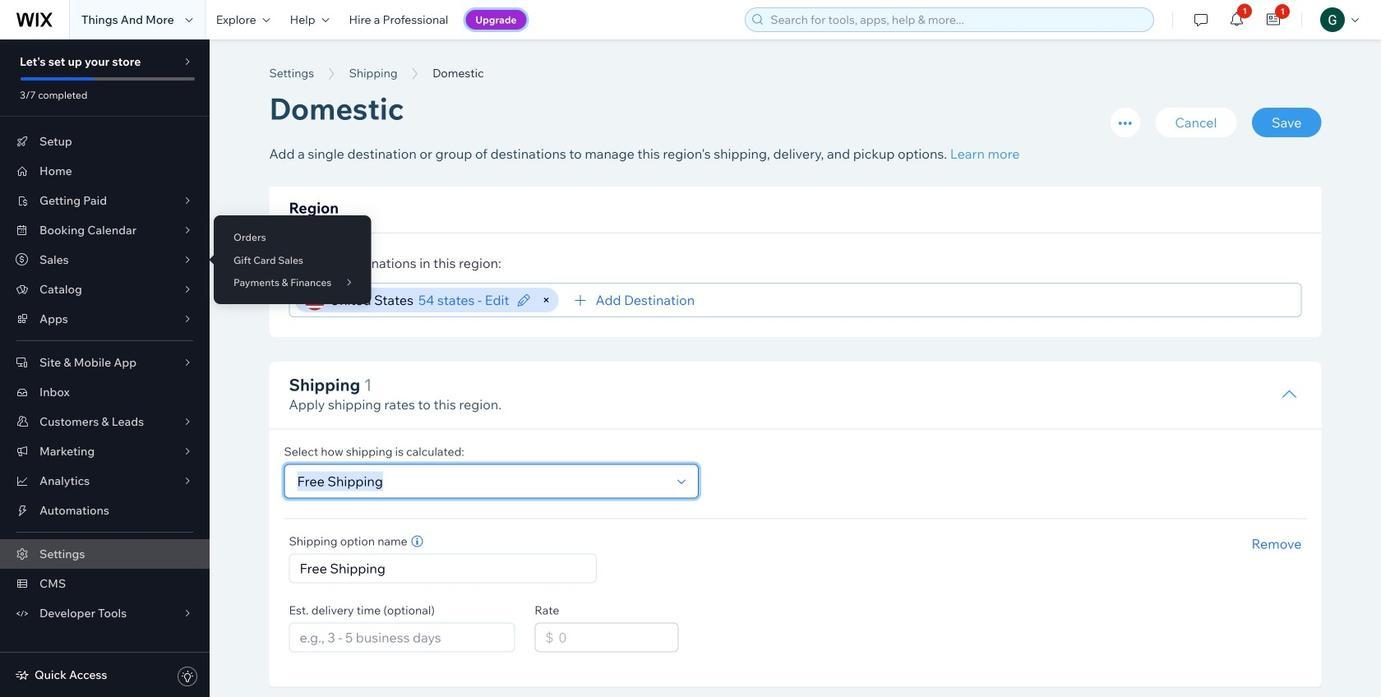 Task type: describe. For each thing, give the bounding box(es) containing it.
Search for tools, apps, help & more... field
[[766, 8, 1149, 31]]

0 field
[[554, 624, 673, 652]]

sidebar element
[[0, 39, 210, 697]]



Task type: locate. For each thing, give the bounding box(es) containing it.
arrow up outline image
[[1281, 386, 1298, 403]]

None field
[[700, 284, 1294, 317], [292, 465, 670, 498], [700, 284, 1294, 317], [292, 465, 670, 498]]

e.g., Standard Shipping field
[[295, 554, 591, 582]]

e.g., 3 - 5 business days field
[[295, 624, 509, 652]]



Task type: vqa. For each thing, say whether or not it's contained in the screenshot.
Sidebar "element"
yes



